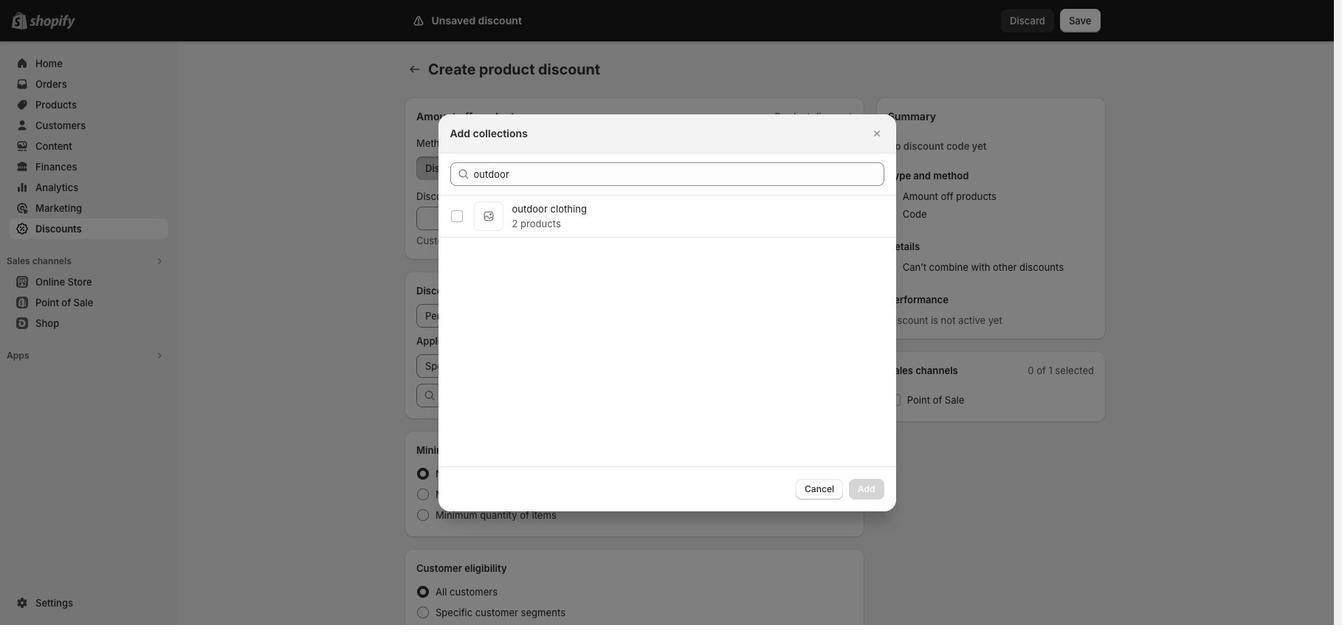 Task type: vqa. For each thing, say whether or not it's contained in the screenshot.
new
no



Task type: locate. For each thing, give the bounding box(es) containing it.
dialog
[[0, 114, 1335, 511]]

shopify image
[[30, 15, 75, 30]]



Task type: describe. For each thing, give the bounding box(es) containing it.
Search collections text field
[[474, 162, 884, 186]]



